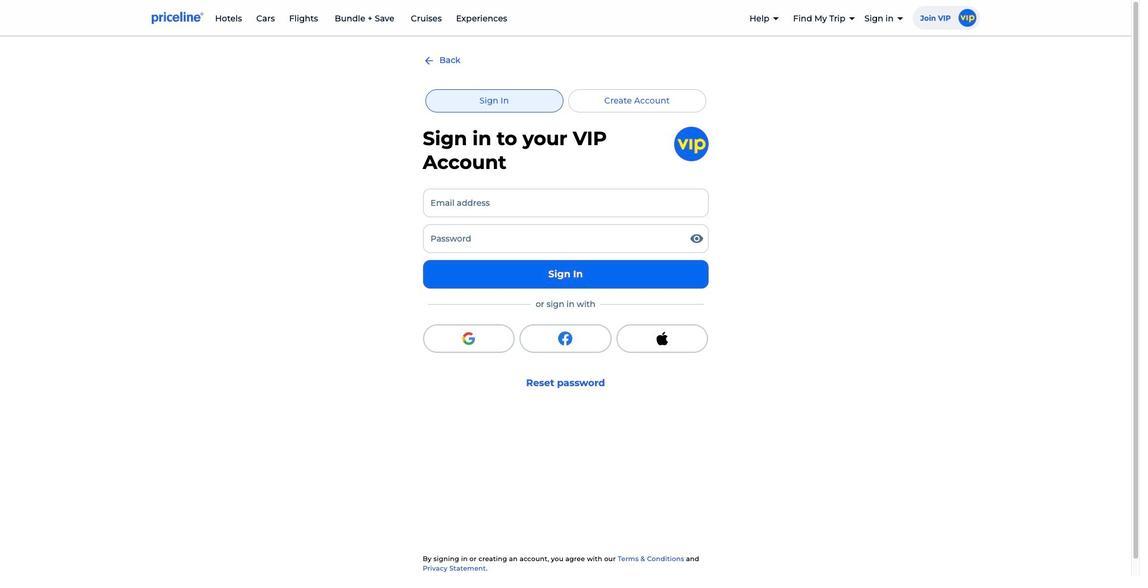 Task type: vqa. For each thing, say whether or not it's contained in the screenshot.
vip badge icon at the top of the page
yes



Task type: locate. For each thing, give the bounding box(es) containing it.
Password password field
[[423, 225, 709, 253]]

vip badge icon image
[[959, 9, 977, 27]]

sign in with facebook image
[[559, 332, 573, 346]]

tab list
[[423, 90, 709, 113]]

sign in with apple image
[[656, 332, 670, 346]]



Task type: describe. For each thing, give the bounding box(es) containing it.
Email address text field
[[423, 189, 709, 218]]

sign in with google image
[[462, 332, 476, 346]]

priceline.com home image
[[152, 11, 203, 24]]

vip logo image
[[674, 127, 709, 162]]



